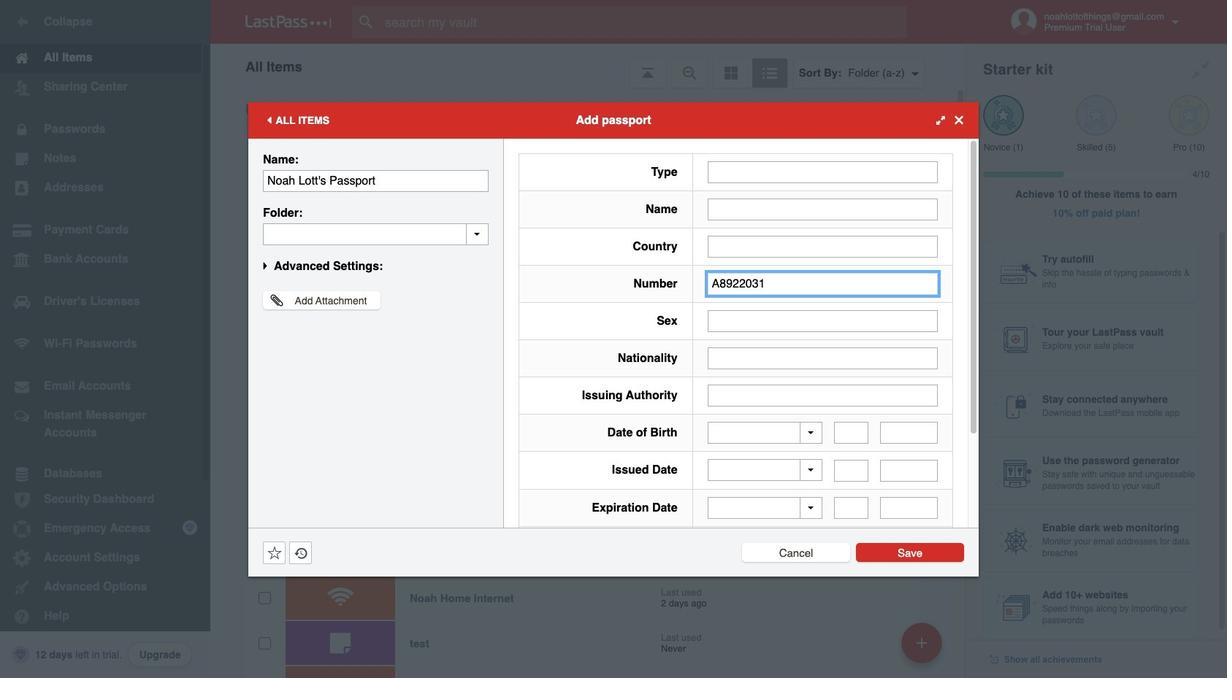 Task type: locate. For each thing, give the bounding box(es) containing it.
None text field
[[708, 161, 938, 183], [263, 170, 489, 192], [708, 198, 938, 220], [263, 223, 489, 245], [708, 236, 938, 258], [708, 273, 938, 295], [708, 310, 938, 332], [708, 347, 938, 369], [708, 385, 938, 407], [834, 460, 869, 482], [880, 460, 938, 482], [834, 497, 869, 519], [880, 497, 938, 519], [708, 161, 938, 183], [263, 170, 489, 192], [708, 198, 938, 220], [263, 223, 489, 245], [708, 236, 938, 258], [708, 273, 938, 295], [708, 310, 938, 332], [708, 347, 938, 369], [708, 385, 938, 407], [834, 460, 869, 482], [880, 460, 938, 482], [834, 497, 869, 519], [880, 497, 938, 519]]

dialog
[[248, 102, 979, 633]]

main navigation navigation
[[0, 0, 210, 679]]

search my vault text field
[[352, 6, 936, 38]]

new item navigation
[[896, 619, 951, 679]]

new item image
[[917, 638, 927, 648]]

None text field
[[834, 422, 869, 444], [880, 422, 938, 444], [834, 422, 869, 444], [880, 422, 938, 444]]



Task type: describe. For each thing, give the bounding box(es) containing it.
lastpass image
[[245, 15, 332, 28]]

Search search field
[[352, 6, 936, 38]]

vault options navigation
[[210, 44, 966, 88]]



